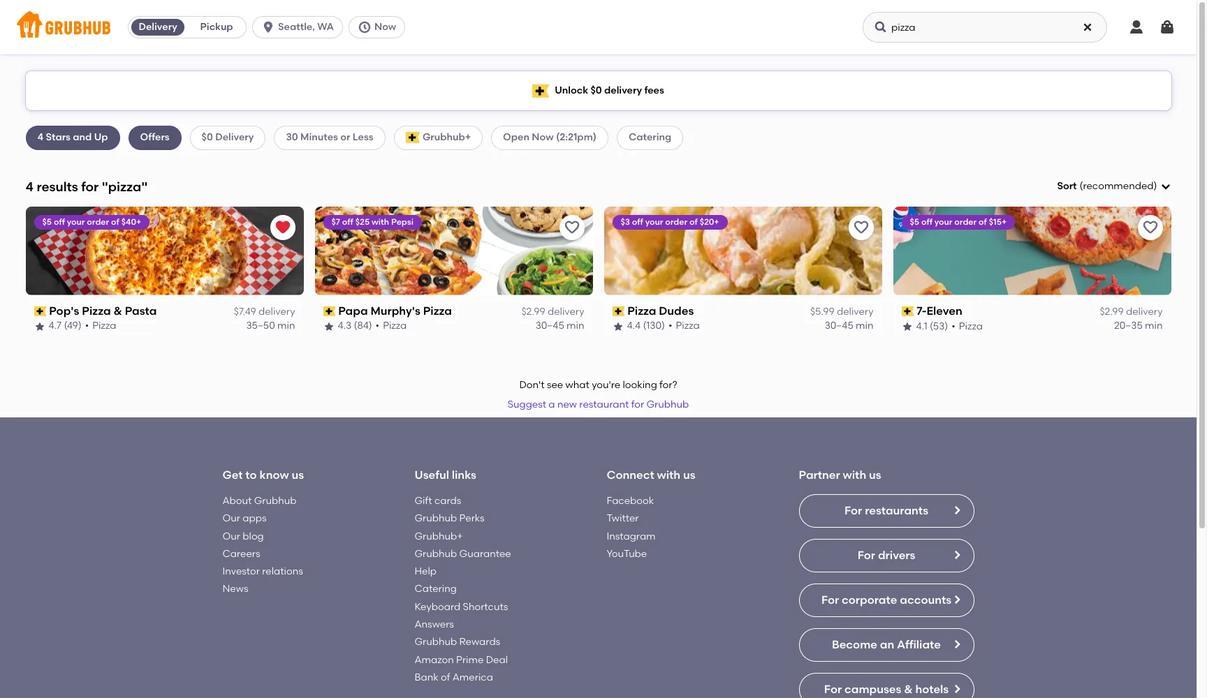 Task type: vqa. For each thing, say whether or not it's contained in the screenshot.
star icon related to Gourmet
no



Task type: describe. For each thing, give the bounding box(es) containing it.
pizza down papa murphy's pizza
[[383, 320, 407, 332]]

gift cards link
[[415, 495, 462, 507]]

investor relations link
[[223, 566, 303, 578]]

for drivers
[[858, 549, 916, 563]]

grubhub plus flag logo image for unlock $0 delivery fees
[[533, 84, 549, 98]]

keyboard shortcuts link
[[415, 602, 508, 613]]

delivery for papa murphy's pizza
[[548, 306, 585, 318]]

cards
[[435, 495, 462, 507]]

with for partner
[[843, 469, 867, 483]]

become an affiliate
[[832, 639, 941, 652]]

order for pizza
[[87, 217, 109, 227]]

4.1
[[917, 320, 928, 332]]

right image for for restaurants
[[952, 505, 963, 516]]

eleven
[[927, 305, 963, 318]]

campuses
[[845, 683, 902, 697]]

$2.99 for 7-eleven
[[1100, 306, 1124, 318]]

blog
[[243, 531, 264, 543]]

grubhub down answers
[[415, 637, 457, 649]]

twitter link
[[607, 513, 639, 525]]

pizza down pop's pizza & pasta
[[92, 320, 116, 332]]

with for connect
[[657, 469, 681, 483]]

catering link
[[415, 584, 457, 596]]

Search for food, convenience, alcohol... search field
[[863, 12, 1108, 43]]

& for pasta
[[114, 305, 122, 318]]

4.4
[[627, 320, 641, 332]]

grubhub perks link
[[415, 513, 485, 525]]

(130)
[[643, 320, 665, 332]]

right image for for drivers
[[952, 550, 963, 561]]

help
[[415, 566, 437, 578]]

save this restaurant image for papa murphy's pizza
[[564, 219, 580, 236]]

svg image inside now button
[[358, 20, 372, 34]]

$7.49
[[234, 306, 256, 318]]

0 vertical spatial for
[[81, 179, 99, 195]]

unlock
[[555, 84, 589, 96]]

of for dudes
[[690, 217, 698, 227]]

4.7 (49)
[[49, 320, 82, 332]]

pizza up 4.4 (130) in the top right of the page
[[628, 305, 657, 318]]

instagram
[[607, 531, 656, 543]]

for for for corporate accounts
[[822, 594, 840, 607]]

careers link
[[223, 549, 260, 560]]

7-eleven
[[917, 305, 963, 318]]

star icon image for pop's pizza & pasta
[[34, 321, 45, 332]]

don't see what you're looking for?
[[520, 380, 678, 391]]

become an affiliate link
[[799, 629, 975, 663]]

saved restaurant image
[[274, 219, 291, 236]]

up
[[94, 132, 108, 143]]

1 us from the left
[[292, 469, 304, 483]]

4.3 (84)
[[338, 320, 372, 332]]

order for dudes
[[666, 217, 688, 227]]

• pizza for eleven
[[952, 320, 983, 332]]

grubhub plus flag logo image for grubhub+
[[406, 132, 420, 144]]

partner
[[799, 469, 841, 483]]

grubhub+ link
[[415, 531, 463, 543]]

answers
[[415, 619, 454, 631]]

off for pizza
[[632, 217, 644, 227]]

papa murphy's pizza
[[338, 305, 452, 318]]

an
[[880, 639, 895, 652]]

$7.49 delivery
[[234, 306, 295, 318]]

youtube
[[607, 549, 647, 560]]

pop's pizza & pasta
[[49, 305, 157, 318]]

partner with us
[[799, 469, 882, 483]]

$40+
[[121, 217, 141, 227]]

pizza right murphy's
[[423, 305, 452, 318]]

your for pop's
[[67, 217, 85, 227]]

pasta
[[125, 305, 157, 318]]

delivery for pizza dudes
[[837, 306, 874, 318]]

wa
[[317, 21, 334, 33]]

pop's pizza & pasta logo image
[[26, 207, 304, 296]]

youtube link
[[607, 549, 647, 560]]

you're
[[592, 380, 621, 391]]

fees
[[645, 84, 665, 96]]

bank of america link
[[415, 672, 493, 684]]

don't
[[520, 380, 545, 391]]

7-eleven logo image
[[894, 207, 1172, 296]]

pizza down eleven in the right top of the page
[[960, 320, 983, 332]]

$5 off your order of $15+
[[910, 217, 1007, 227]]

get to know us
[[223, 469, 304, 483]]

20–35
[[1115, 320, 1143, 332]]

us for connect with us
[[684, 469, 696, 483]]

keyboard
[[415, 602, 461, 613]]

recommended
[[1084, 180, 1154, 192]]

$5 off your order of $40+
[[42, 217, 141, 227]]

pop's
[[49, 305, 79, 318]]

• pizza for dudes
[[669, 320, 700, 332]]

looking
[[623, 380, 658, 391]]

pizza dudes
[[628, 305, 694, 318]]

off for 7-
[[922, 217, 933, 227]]

(84)
[[354, 320, 372, 332]]

for corporate accounts
[[822, 594, 952, 607]]

• for pizza
[[85, 320, 89, 332]]

4 results for "pizza"
[[26, 179, 148, 195]]

news
[[223, 584, 248, 596]]

svg image inside seattle, wa button
[[261, 20, 275, 34]]

careers
[[223, 549, 260, 560]]

grubhub inside button
[[647, 399, 689, 411]]

investor
[[223, 566, 260, 578]]

affiliate
[[897, 639, 941, 652]]

help link
[[415, 566, 437, 578]]

7-
[[917, 305, 927, 318]]

of for eleven
[[979, 217, 987, 227]]

4 results for "pizza" main content
[[0, 55, 1197, 699]]

1 horizontal spatial catering
[[629, 132, 672, 143]]

links
[[452, 469, 477, 483]]

for corporate accounts link
[[799, 584, 975, 618]]

answers link
[[415, 619, 454, 631]]

save this restaurant image
[[853, 219, 870, 236]]

facebook
[[607, 495, 654, 507]]

your for pizza
[[646, 217, 664, 227]]

new
[[558, 399, 577, 411]]

save this restaurant image for 7-eleven
[[1142, 219, 1159, 236]]

sort ( recommended )
[[1058, 180, 1158, 192]]

subscription pass image for pop's pizza & pasta
[[34, 307, 46, 317]]

amazon prime deal link
[[415, 655, 508, 667]]

off for papa
[[342, 217, 354, 227]]

delivery inside 4 results for "pizza" main content
[[215, 132, 254, 143]]

perks
[[460, 513, 485, 525]]

now button
[[349, 16, 411, 38]]

save this restaurant button for papa murphy's pizza
[[560, 215, 585, 240]]

bank
[[415, 672, 439, 684]]

facebook twitter instagram youtube
[[607, 495, 656, 560]]

suggest
[[508, 399, 547, 411]]

and
[[73, 132, 92, 143]]

a
[[549, 399, 555, 411]]

0 vertical spatial grubhub+
[[423, 132, 471, 143]]

4 for 4 results for "pizza"
[[26, 179, 34, 195]]



Task type: locate. For each thing, give the bounding box(es) containing it.
grubhub+ inside the gift cards grubhub perks grubhub+ grubhub guarantee help catering keyboard shortcuts answers grubhub rewards amazon prime deal bank of america
[[415, 531, 463, 543]]

$0 delivery
[[202, 132, 254, 143]]

right image inside become an affiliate link
[[952, 639, 963, 651]]

right image inside for restaurants link
[[952, 505, 963, 516]]

order for eleven
[[955, 217, 977, 227]]

1 $5 from the left
[[42, 217, 52, 227]]

off right $7
[[342, 217, 354, 227]]

$2.99 for papa murphy's pizza
[[522, 306, 546, 318]]

1 horizontal spatial order
[[666, 217, 688, 227]]

(2:21pm)
[[556, 132, 597, 143]]

& for hotels
[[905, 683, 913, 697]]

of
[[111, 217, 119, 227], [690, 217, 698, 227], [979, 217, 987, 227], [441, 672, 450, 684]]

0 horizontal spatial delivery
[[139, 21, 177, 33]]

• pizza down papa murphy's pizza
[[376, 320, 407, 332]]

3 min from the left
[[856, 320, 874, 332]]

grubhub down gift cards link
[[415, 513, 457, 525]]

america
[[453, 672, 493, 684]]

0 horizontal spatial us
[[292, 469, 304, 483]]

2 your from the left
[[646, 217, 664, 227]]

us right know
[[292, 469, 304, 483]]

subscription pass image
[[34, 307, 46, 317], [323, 307, 336, 317]]

1 horizontal spatial $5
[[910, 217, 920, 227]]

• pizza down eleven in the right top of the page
[[952, 320, 983, 332]]

your down 4 results for "pizza" at the top
[[67, 217, 85, 227]]

0 horizontal spatial order
[[87, 217, 109, 227]]

off down results
[[54, 217, 65, 227]]

subscription pass image left the 7-
[[902, 307, 914, 317]]

30–45 up see
[[536, 320, 565, 332]]

None field
[[1058, 180, 1172, 194]]

• for dudes
[[669, 320, 673, 332]]

subscription pass image for 7-eleven
[[902, 307, 914, 317]]

1 horizontal spatial 4
[[37, 132, 43, 143]]

min right the 35–50
[[278, 320, 295, 332]]

1 star icon image from the left
[[34, 321, 45, 332]]

1 horizontal spatial save this restaurant button
[[849, 215, 874, 240]]

4 for 4 stars and up
[[37, 132, 43, 143]]

our down 'about'
[[223, 513, 240, 525]]

useful links
[[415, 469, 477, 483]]

subscription pass image left "pizza dudes"
[[613, 307, 625, 317]]

papa murphy's pizza logo image
[[315, 207, 593, 296]]

1 horizontal spatial save this restaurant image
[[1142, 219, 1159, 236]]

seattle, wa
[[278, 21, 334, 33]]

4.1 (53)
[[917, 320, 949, 332]]

1 vertical spatial right image
[[952, 639, 963, 651]]

1 vertical spatial grubhub plus flag logo image
[[406, 132, 420, 144]]

• right the (49)
[[85, 320, 89, 332]]

1 order from the left
[[87, 217, 109, 227]]

0 horizontal spatial your
[[67, 217, 85, 227]]

for inside 'link'
[[822, 594, 840, 607]]

• pizza for murphy's
[[376, 320, 407, 332]]

$0 right unlock
[[591, 84, 602, 96]]

off for pop's
[[54, 217, 65, 227]]

main navigation navigation
[[0, 0, 1197, 55]]

shortcuts
[[463, 602, 508, 613]]

0 horizontal spatial &
[[114, 305, 122, 318]]

1 horizontal spatial $0
[[591, 84, 602, 96]]

2 subscription pass image from the left
[[323, 307, 336, 317]]

0 horizontal spatial 30–45
[[536, 320, 565, 332]]

save this restaurant button
[[560, 215, 585, 240], [849, 215, 874, 240], [1138, 215, 1163, 240]]

0 vertical spatial $0
[[591, 84, 602, 96]]

0 horizontal spatial grubhub plus flag logo image
[[406, 132, 420, 144]]

delivery left the 30
[[215, 132, 254, 143]]

save this restaurant button for 7-eleven
[[1138, 215, 1163, 240]]

3 • from the left
[[669, 320, 673, 332]]

now right open
[[532, 132, 554, 143]]

of left $40+
[[111, 217, 119, 227]]

corporate
[[842, 594, 898, 607]]

2 vertical spatial right image
[[952, 684, 963, 695]]

0 vertical spatial delivery
[[139, 21, 177, 33]]

restaurants
[[865, 505, 929, 518]]

2 $2.99 delivery from the left
[[1100, 306, 1163, 318]]

right image
[[952, 595, 963, 606], [952, 639, 963, 651]]

30–45 min for papa murphy's pizza
[[536, 320, 585, 332]]

minutes
[[301, 132, 338, 143]]

$2.99 delivery for 7-eleven
[[1100, 306, 1163, 318]]

for inside button
[[632, 399, 645, 411]]

1 horizontal spatial delivery
[[215, 132, 254, 143]]

star icon image for 7-eleven
[[902, 321, 913, 332]]

0 vertical spatial catering
[[629, 132, 672, 143]]

• pizza down pop's pizza & pasta
[[85, 320, 116, 332]]

now inside 4 results for "pizza" main content
[[532, 132, 554, 143]]

1 subscription pass image from the left
[[34, 307, 46, 317]]

your left the $15+
[[935, 217, 953, 227]]

drivers
[[878, 549, 916, 563]]

0 horizontal spatial for
[[81, 179, 99, 195]]

delivery inside button
[[139, 21, 177, 33]]

2 horizontal spatial with
[[843, 469, 867, 483]]

delivery
[[139, 21, 177, 33], [215, 132, 254, 143]]

about
[[223, 495, 252, 507]]

gift cards grubhub perks grubhub+ grubhub guarantee help catering keyboard shortcuts answers grubhub rewards amazon prime deal bank of america
[[415, 495, 511, 684]]

1 30–45 from the left
[[536, 320, 565, 332]]

1 horizontal spatial grubhub plus flag logo image
[[533, 84, 549, 98]]

1 horizontal spatial $2.99 delivery
[[1100, 306, 1163, 318]]

pizza
[[82, 305, 111, 318], [423, 305, 452, 318], [628, 305, 657, 318], [92, 320, 116, 332], [383, 320, 407, 332], [676, 320, 700, 332], [960, 320, 983, 332]]

1 horizontal spatial now
[[532, 132, 554, 143]]

1 right image from the top
[[952, 505, 963, 516]]

3 order from the left
[[955, 217, 977, 227]]

off right save this restaurant image
[[922, 217, 933, 227]]

min left 4.4
[[567, 320, 585, 332]]

of inside the gift cards grubhub perks grubhub+ grubhub guarantee help catering keyboard shortcuts answers grubhub rewards amazon prime deal bank of america
[[441, 672, 450, 684]]

3 star icon image from the left
[[613, 321, 624, 332]]

of for pizza
[[111, 217, 119, 227]]

$5 down results
[[42, 217, 52, 227]]

1 horizontal spatial us
[[684, 469, 696, 483]]

with right partner
[[843, 469, 867, 483]]

open
[[503, 132, 530, 143]]

2 $2.99 from the left
[[1100, 306, 1124, 318]]

• for eleven
[[952, 320, 956, 332]]

accounts
[[900, 594, 952, 607]]

1 vertical spatial right image
[[952, 550, 963, 561]]

offers
[[140, 132, 170, 143]]

4 • pizza from the left
[[952, 320, 983, 332]]

right image right hotels
[[952, 684, 963, 695]]

guarantee
[[460, 549, 511, 560]]

1 save this restaurant image from the left
[[564, 219, 580, 236]]

&
[[114, 305, 122, 318], [905, 683, 913, 697]]

pizza right pop's
[[82, 305, 111, 318]]

0 horizontal spatial with
[[372, 217, 389, 227]]

for for for restaurants
[[845, 505, 863, 518]]

your right $3
[[646, 217, 664, 227]]

2 star icon image from the left
[[323, 321, 334, 332]]

know
[[260, 469, 289, 483]]

1 our from the top
[[223, 513, 240, 525]]

grubhub
[[647, 399, 689, 411], [254, 495, 297, 507], [415, 513, 457, 525], [415, 549, 457, 560], [415, 637, 457, 649]]

open now (2:21pm)
[[503, 132, 597, 143]]

1 $2.99 from the left
[[522, 306, 546, 318]]

catering inside the gift cards grubhub perks grubhub+ grubhub guarantee help catering keyboard shortcuts answers grubhub rewards amazon prime deal bank of america
[[415, 584, 457, 596]]

$7
[[332, 217, 340, 227]]

subscription pass image for pizza dudes
[[613, 307, 625, 317]]

• pizza
[[85, 320, 116, 332], [376, 320, 407, 332], [669, 320, 700, 332], [952, 320, 983, 332]]

delivery for 7-eleven
[[1127, 306, 1163, 318]]

grubhub plus flag logo image
[[533, 84, 549, 98], [406, 132, 420, 144]]

0 vertical spatial 4
[[37, 132, 43, 143]]

4
[[37, 132, 43, 143], [26, 179, 34, 195]]

(53)
[[930, 320, 949, 332]]

0 horizontal spatial $2.99
[[522, 306, 546, 318]]

instagram link
[[607, 531, 656, 543]]

of left the $15+
[[979, 217, 987, 227]]

star icon image left the 4.3
[[323, 321, 334, 332]]

2 off from the left
[[342, 217, 354, 227]]

30–45 min down $5.99 delivery
[[825, 320, 874, 332]]

$7 off $25 with pepsi
[[332, 217, 414, 227]]

min for pizza dudes
[[856, 320, 874, 332]]

1 horizontal spatial subscription pass image
[[323, 307, 336, 317]]

2 right image from the top
[[952, 550, 963, 561]]

2 horizontal spatial us
[[870, 469, 882, 483]]

1 horizontal spatial 30–45 min
[[825, 320, 874, 332]]

for down the partner with us
[[845, 505, 863, 518]]

30
[[286, 132, 298, 143]]

• right (53)
[[952, 320, 956, 332]]

catering up keyboard
[[415, 584, 457, 596]]

or
[[341, 132, 350, 143]]

us right connect
[[684, 469, 696, 483]]

for campuses & hotels link
[[799, 674, 975, 699]]

right image inside for campuses & hotels link
[[952, 684, 963, 695]]

1 save this restaurant button from the left
[[560, 215, 585, 240]]

star icon image left 4.1
[[902, 321, 913, 332]]

subscription pass image for papa murphy's pizza
[[323, 307, 336, 317]]

us
[[292, 469, 304, 483], [684, 469, 696, 483], [870, 469, 882, 483]]

for?
[[660, 380, 678, 391]]

get
[[223, 469, 243, 483]]

4 star icon image from the left
[[902, 321, 913, 332]]

1 30–45 min from the left
[[536, 320, 585, 332]]

order left $40+
[[87, 217, 109, 227]]

rewards
[[460, 637, 501, 649]]

0 vertical spatial now
[[375, 21, 396, 33]]

4.3
[[338, 320, 352, 332]]

grubhub+ left open
[[423, 132, 471, 143]]

twitter
[[607, 513, 639, 525]]

pizza down dudes
[[676, 320, 700, 332]]

right image for affiliate
[[952, 639, 963, 651]]

4.7
[[49, 320, 62, 332]]

0 vertical spatial right image
[[952, 505, 963, 516]]

right image for accounts
[[952, 595, 963, 606]]

1 horizontal spatial 30–45
[[825, 320, 854, 332]]

become
[[832, 639, 878, 652]]

2 30–45 min from the left
[[825, 320, 874, 332]]

your
[[67, 217, 85, 227], [646, 217, 664, 227], [935, 217, 953, 227]]

delivery left the pickup
[[139, 21, 177, 33]]

star icon image left 4.7
[[34, 321, 45, 332]]

1 right image from the top
[[952, 595, 963, 606]]

seattle,
[[278, 21, 315, 33]]

subscription pass image
[[613, 307, 625, 317], [902, 307, 914, 317]]

30 minutes or less
[[286, 132, 374, 143]]

3 off from the left
[[632, 217, 644, 227]]

2 horizontal spatial save this restaurant button
[[1138, 215, 1163, 240]]

for drivers link
[[799, 540, 975, 573]]

grubhub down for?
[[647, 399, 689, 411]]

now right wa
[[375, 21, 396, 33]]

0 horizontal spatial catering
[[415, 584, 457, 596]]

star icon image left 4.4
[[613, 321, 624, 332]]

for
[[81, 179, 99, 195], [632, 399, 645, 411]]

& left pasta
[[114, 305, 122, 318]]

2 30–45 from the left
[[825, 320, 854, 332]]

order
[[87, 217, 109, 227], [666, 217, 688, 227], [955, 217, 977, 227]]

star icon image
[[34, 321, 45, 332], [323, 321, 334, 332], [613, 321, 624, 332], [902, 321, 913, 332]]

1 $2.99 delivery from the left
[[522, 306, 585, 318]]

1 off from the left
[[54, 217, 65, 227]]

pizza dudes logo image
[[604, 207, 882, 296]]

(
[[1080, 180, 1084, 192]]

• right (84) at the top left of page
[[376, 320, 380, 332]]

stars
[[46, 132, 71, 143]]

1 • pizza from the left
[[85, 320, 116, 332]]

0 vertical spatial grubhub plus flag logo image
[[533, 84, 549, 98]]

connect
[[607, 469, 655, 483]]

right image inside for drivers link
[[952, 550, 963, 561]]

grubhub plus flag logo image right 'less'
[[406, 132, 420, 144]]

for left drivers
[[858, 549, 876, 563]]

0 vertical spatial &
[[114, 305, 122, 318]]

$2.99 delivery for papa murphy's pizza
[[522, 306, 585, 318]]

1 your from the left
[[67, 217, 85, 227]]

grubhub inside about grubhub our apps our blog careers investor relations news
[[254, 495, 297, 507]]

1 vertical spatial now
[[532, 132, 554, 143]]

with right connect
[[657, 469, 681, 483]]

grubhub+ down grubhub perks link
[[415, 531, 463, 543]]

2 order from the left
[[666, 217, 688, 227]]

us for partner with us
[[870, 469, 882, 483]]

amazon
[[415, 655, 454, 667]]

for for for drivers
[[858, 549, 876, 563]]

4 off from the left
[[922, 217, 933, 227]]

order left $20+
[[666, 217, 688, 227]]

subscription pass image left pop's
[[34, 307, 46, 317]]

save this restaurant image down )
[[1142, 219, 1159, 236]]

right image for for campuses & hotels
[[952, 684, 963, 695]]

2 our from the top
[[223, 531, 240, 543]]

1 horizontal spatial your
[[646, 217, 664, 227]]

(49)
[[64, 320, 82, 332]]

30–45 down $5.99 delivery
[[825, 320, 854, 332]]

order left the $15+
[[955, 217, 977, 227]]

for right results
[[81, 179, 99, 195]]

20–35 min
[[1115, 320, 1163, 332]]

right image inside for corporate accounts 'link'
[[952, 595, 963, 606]]

of right bank
[[441, 672, 450, 684]]

pepsi
[[391, 217, 414, 227]]

0 horizontal spatial now
[[375, 21, 396, 33]]

30–45 for pizza dudes
[[825, 320, 854, 332]]

min for pop's pizza & pasta
[[278, 320, 295, 332]]

0 horizontal spatial $5
[[42, 217, 52, 227]]

$5 right save this restaurant image
[[910, 217, 920, 227]]

$2.99
[[522, 306, 546, 318], [1100, 306, 1124, 318]]

$25
[[356, 217, 370, 227]]

0 horizontal spatial 30–45 min
[[536, 320, 585, 332]]

0 vertical spatial our
[[223, 513, 240, 525]]

right image right restaurants
[[952, 505, 963, 516]]

0 horizontal spatial subscription pass image
[[34, 307, 46, 317]]

restaurant
[[580, 399, 629, 411]]

1 horizontal spatial $2.99
[[1100, 306, 1124, 318]]

0 horizontal spatial 4
[[26, 179, 34, 195]]

1 horizontal spatial for
[[632, 399, 645, 411]]

$5 for pop's
[[42, 217, 52, 227]]

with right $25
[[372, 217, 389, 227]]

min right 20–35
[[1146, 320, 1163, 332]]

us up for restaurants
[[870, 469, 882, 483]]

save this restaurant image left $3
[[564, 219, 580, 236]]

grubhub down know
[[254, 495, 297, 507]]

4 left results
[[26, 179, 34, 195]]

2 • from the left
[[376, 320, 380, 332]]

2 subscription pass image from the left
[[902, 307, 914, 317]]

$5
[[42, 217, 52, 227], [910, 217, 920, 227]]

1 vertical spatial delivery
[[215, 132, 254, 143]]

1 vertical spatial for
[[632, 399, 645, 411]]

min for 7-eleven
[[1146, 320, 1163, 332]]

subscription pass image left papa at the top left
[[323, 307, 336, 317]]

news link
[[223, 584, 248, 596]]

grubhub down the grubhub+ link
[[415, 549, 457, 560]]

grubhub plus flag logo image left unlock
[[533, 84, 549, 98]]

less
[[353, 132, 374, 143]]

about grubhub link
[[223, 495, 297, 507]]

2 min from the left
[[567, 320, 585, 332]]

$20+
[[700, 217, 720, 227]]

0 horizontal spatial subscription pass image
[[613, 307, 625, 317]]

30–45 min up see
[[536, 320, 585, 332]]

1 horizontal spatial subscription pass image
[[902, 307, 914, 317]]

grubhub rewards link
[[415, 637, 501, 649]]

catering down 'fees'
[[629, 132, 672, 143]]

1 vertical spatial 4
[[26, 179, 34, 195]]

star icon image for papa murphy's pizza
[[323, 321, 334, 332]]

2 horizontal spatial your
[[935, 217, 953, 227]]

1 • from the left
[[85, 320, 89, 332]]

1 vertical spatial our
[[223, 531, 240, 543]]

hotels
[[916, 683, 949, 697]]

3 save this restaurant button from the left
[[1138, 215, 1163, 240]]

• pizza for pizza
[[85, 320, 116, 332]]

30–45 for papa murphy's pizza
[[536, 320, 565, 332]]

$3 off your order of $20+
[[621, 217, 720, 227]]

4.4 (130)
[[627, 320, 665, 332]]

30–45 min for pizza dudes
[[825, 320, 874, 332]]

of left $20+
[[690, 217, 698, 227]]

none field containing sort
[[1058, 180, 1172, 194]]

0 horizontal spatial save this restaurant button
[[560, 215, 585, 240]]

our up careers link
[[223, 531, 240, 543]]

3 us from the left
[[870, 469, 882, 483]]

2 • pizza from the left
[[376, 320, 407, 332]]

4 • from the left
[[952, 320, 956, 332]]

0 horizontal spatial $2.99 delivery
[[522, 306, 585, 318]]

2 save this restaurant button from the left
[[849, 215, 874, 240]]

for left the corporate at the right of page
[[822, 594, 840, 607]]

save this restaurant button for pizza dudes
[[849, 215, 874, 240]]

about grubhub our apps our blog careers investor relations news
[[223, 495, 303, 596]]

2 $5 from the left
[[910, 217, 920, 227]]

now inside button
[[375, 21, 396, 33]]

$15+
[[989, 217, 1007, 227]]

min down $5.99 delivery
[[856, 320, 874, 332]]

svg image
[[1129, 19, 1146, 36], [261, 20, 275, 34], [358, 20, 372, 34], [874, 20, 888, 34]]

for left campuses
[[825, 683, 842, 697]]

0 vertical spatial right image
[[952, 595, 963, 606]]

svg image inside field
[[1161, 181, 1172, 192]]

murphy's
[[371, 305, 421, 318]]

1 min from the left
[[278, 320, 295, 332]]

right image
[[952, 505, 963, 516], [952, 550, 963, 561], [952, 684, 963, 695]]

• down dudes
[[669, 320, 673, 332]]

delivery for pop's pizza & pasta
[[259, 306, 295, 318]]

off right $3
[[632, 217, 644, 227]]

prime
[[456, 655, 484, 667]]

2 right image from the top
[[952, 639, 963, 651]]

$2.99 delivery
[[522, 306, 585, 318], [1100, 306, 1163, 318]]

$5 for 7-
[[910, 217, 920, 227]]

right image up the accounts
[[952, 550, 963, 561]]

1 vertical spatial $0
[[202, 132, 213, 143]]

3 • pizza from the left
[[669, 320, 700, 332]]

4 left stars
[[37, 132, 43, 143]]

min for papa murphy's pizza
[[567, 320, 585, 332]]

3 right image from the top
[[952, 684, 963, 695]]

1 vertical spatial catering
[[415, 584, 457, 596]]

useful
[[415, 469, 449, 483]]

for for for campuses & hotels
[[825, 683, 842, 697]]

& left hotels
[[905, 683, 913, 697]]

1 subscription pass image from the left
[[613, 307, 625, 317]]

svg image
[[1160, 19, 1176, 36], [1083, 22, 1094, 33], [1161, 181, 1172, 192]]

save this restaurant image
[[564, 219, 580, 236], [1142, 219, 1159, 236]]

with
[[372, 217, 389, 227], [657, 469, 681, 483], [843, 469, 867, 483]]

1 vertical spatial &
[[905, 683, 913, 697]]

$5.99
[[811, 306, 835, 318]]

for down 'looking' in the right bottom of the page
[[632, 399, 645, 411]]

2 horizontal spatial order
[[955, 217, 977, 227]]

$0 right offers
[[202, 132, 213, 143]]

2 us from the left
[[684, 469, 696, 483]]

pickup button
[[187, 16, 246, 38]]

0 horizontal spatial $0
[[202, 132, 213, 143]]

3 your from the left
[[935, 217, 953, 227]]

1 vertical spatial grubhub+
[[415, 531, 463, 543]]

• for murphy's
[[376, 320, 380, 332]]

delivery
[[605, 84, 642, 96], [259, 306, 295, 318], [548, 306, 585, 318], [837, 306, 874, 318], [1127, 306, 1163, 318]]

suggest a new restaurant for grubhub button
[[502, 393, 696, 418]]

4 min from the left
[[1146, 320, 1163, 332]]

0 horizontal spatial save this restaurant image
[[564, 219, 580, 236]]

1 horizontal spatial &
[[905, 683, 913, 697]]

delivery button
[[129, 16, 187, 38]]

your for 7-
[[935, 217, 953, 227]]

none field inside 4 results for "pizza" main content
[[1058, 180, 1172, 194]]

star icon image for pizza dudes
[[613, 321, 624, 332]]

dudes
[[659, 305, 694, 318]]

•
[[85, 320, 89, 332], [376, 320, 380, 332], [669, 320, 673, 332], [952, 320, 956, 332]]

• pizza down dudes
[[669, 320, 700, 332]]

2 save this restaurant image from the left
[[1142, 219, 1159, 236]]

1 horizontal spatial with
[[657, 469, 681, 483]]



